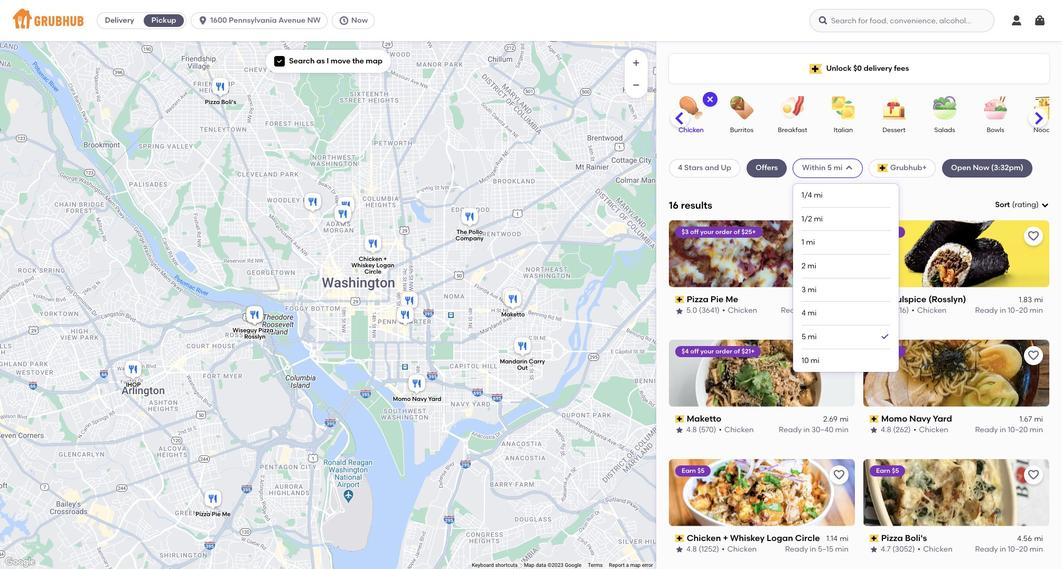 Task type: locate. For each thing, give the bounding box(es) containing it.
within
[[803, 164, 826, 173]]

mi right 1 on the top of the page
[[807, 238, 816, 247]]

min for pizza pie me
[[836, 306, 849, 315]]

grubhub plus flag logo image for grubhub+
[[878, 164, 889, 173]]

mi for 1/4 mi
[[814, 191, 823, 200]]

2 your from the top
[[701, 348, 715, 355]]

mi right '1.83' at the bottom right of page
[[1035, 296, 1044, 305]]

1 horizontal spatial whiskey
[[731, 533, 765, 543]]

seoulspice (rosslyn)
[[882, 294, 967, 305]]

0 vertical spatial of
[[734, 228, 741, 236]]

grubhub plus flag logo image left grubhub+
[[878, 164, 889, 173]]

0 vertical spatial order
[[716, 228, 733, 236]]

• chicken right "(262)"
[[914, 426, 949, 435]]

1600 pennsylvania avenue nw
[[211, 16, 321, 25]]

0 vertical spatial maketto
[[502, 311, 525, 318]]

order for maketto
[[716, 348, 733, 355]]

0 horizontal spatial map
[[366, 57, 383, 66]]

1/4 mi
[[802, 191, 823, 200]]

me inside map region
[[222, 511, 231, 518]]

2 10–20 from the top
[[1009, 426, 1029, 435]]

0 horizontal spatial boli's
[[221, 99, 236, 105]]

me
[[726, 294, 739, 305], [222, 511, 231, 518]]

1 vertical spatial ready in 10–20 min
[[976, 426, 1044, 435]]

4 left 15–25
[[802, 309, 807, 318]]

1/2 mi
[[802, 214, 824, 223]]

1 10–20 from the top
[[1009, 306, 1029, 315]]

star icon image
[[676, 307, 684, 315], [676, 426, 684, 435], [870, 426, 879, 435], [676, 546, 684, 554], [870, 546, 879, 554]]

earn $5 for pizza
[[877, 467, 900, 475]]

star icon image for chicken + whiskey logan circle
[[676, 546, 684, 554]]

1600 pennsylvania avenue nw button
[[191, 12, 332, 29]]

1 subscription pass image from the left
[[676, 535, 685, 543]]

1 $3 from the left
[[682, 228, 689, 236]]

ihop
[[126, 382, 141, 388]]

0 horizontal spatial maketto
[[502, 311, 525, 318]]

star icon image left 4.8 (262) at the bottom of page
[[870, 426, 879, 435]]

• right (3641)
[[723, 306, 726, 315]]

0 horizontal spatial logan
[[377, 262, 395, 269]]

mi for 2.69 mi
[[840, 415, 849, 424]]

salads
[[935, 126, 956, 134]]

15–25
[[814, 306, 834, 315]]

ready for seoulspice (rosslyn)
[[976, 306, 999, 315]]

0 horizontal spatial pie
[[212, 511, 221, 518]]

yard down momo navy yard logo
[[934, 414, 953, 424]]

min down 2.69 mi
[[836, 426, 849, 435]]

2 ready in 10–20 min from the top
[[976, 426, 1044, 435]]

mi right "1/2"
[[815, 214, 824, 223]]

0 vertical spatial boli's
[[221, 99, 236, 105]]

in for maketto
[[804, 426, 810, 435]]

1 horizontal spatial grubhub plus flag logo image
[[878, 164, 889, 173]]

mi right 2 at the right of the page
[[808, 261, 817, 270]]

chicken
[[679, 126, 704, 134], [359, 256, 382, 263], [728, 306, 758, 315], [918, 306, 947, 315], [725, 426, 754, 435], [920, 426, 949, 435], [687, 533, 722, 543], [728, 545, 757, 554], [924, 545, 953, 554]]

$3
[[682, 228, 689, 236], [893, 228, 900, 236]]

ready for pizza pie me
[[782, 306, 804, 315]]

0 vertical spatial pizza boli's
[[205, 99, 236, 105]]

1 vertical spatial whiskey
[[731, 533, 765, 543]]

save this restaurant image
[[833, 230, 846, 243], [1028, 230, 1041, 243], [833, 349, 846, 362], [1028, 349, 1041, 362], [833, 469, 846, 482]]

1 off from the top
[[691, 228, 699, 236]]

0 horizontal spatial earn $5
[[682, 467, 705, 475]]

1 vertical spatial maketto
[[687, 414, 722, 424]]

2 vertical spatial ready in 10–20 min
[[976, 545, 1044, 554]]

$5 down '4.8 (570)'
[[698, 467, 705, 475]]

pizza inside "wiseguy pizza - rosslyn"
[[259, 327, 274, 334]]

seoulspice (rosslyn) logo image
[[864, 220, 1050, 288]]

save this restaurant button for pizza pie me
[[830, 227, 849, 246]]

of for pizza pie me
[[734, 228, 741, 236]]

earn
[[877, 228, 891, 236], [877, 348, 891, 355], [682, 467, 697, 475], [877, 467, 891, 475]]

ready for momo navy yard
[[976, 426, 999, 435]]

order left the '$21+'
[[716, 348, 733, 355]]

chicken + whiskey logan circle logo image
[[670, 459, 856, 527]]

4.8
[[687, 426, 697, 435], [882, 426, 892, 435], [687, 545, 697, 554]]

save this restaurant button for seoulspice (rosslyn)
[[1025, 227, 1044, 246]]

0 horizontal spatial whiskey
[[352, 262, 375, 269]]

mi for 4.56 mi
[[1035, 535, 1044, 544]]

1 horizontal spatial $3
[[893, 228, 900, 236]]

pizza pie me image
[[203, 488, 224, 512]]

now
[[352, 16, 368, 25], [974, 164, 990, 173]]

0 horizontal spatial circle
[[365, 269, 382, 275]]

• chicken right "(570)"
[[720, 426, 754, 435]]

whiskey down the chicken + whiskey logan circle logo
[[731, 533, 765, 543]]

save this restaurant image for chicken + whiskey logan circle
[[833, 469, 846, 482]]

grubhub plus flag logo image
[[810, 64, 823, 74], [878, 164, 889, 173]]

min
[[836, 306, 849, 315], [1031, 306, 1044, 315], [836, 426, 849, 435], [1031, 426, 1044, 435], [836, 545, 849, 554], [1031, 545, 1044, 554]]

mi right 4.21
[[840, 296, 849, 305]]

4 left stars
[[679, 164, 683, 173]]

off right $4
[[691, 348, 699, 355]]

0 vertical spatial chicken + whiskey logan circle
[[352, 256, 395, 275]]

0 vertical spatial circle
[[365, 269, 382, 275]]

save this restaurant image for momo navy yard
[[1028, 349, 1041, 362]]

0 horizontal spatial momo
[[393, 396, 411, 403]]

whiskey
[[352, 262, 375, 269], [731, 533, 765, 543]]

0 horizontal spatial me
[[222, 511, 231, 518]]

min down 1.14 mi
[[836, 545, 849, 554]]

grubhub plus flag logo image left unlock
[[810, 64, 823, 74]]

1 vertical spatial grubhub plus flag logo image
[[878, 164, 889, 173]]

1 horizontal spatial $5
[[893, 467, 900, 475]]

mi right 1.67 in the right of the page
[[1035, 415, 1044, 424]]

$5 down 4.8 (262) at the bottom of page
[[893, 467, 900, 475]]

mi right 10
[[811, 356, 820, 365]]

10–20
[[1009, 306, 1029, 315], [1009, 426, 1029, 435], [1009, 545, 1029, 554]]

)
[[1037, 200, 1040, 209]]

pizza pie me inside map region
[[196, 511, 231, 518]]

circle down chicken + whiskey logan circle image at the top left
[[365, 269, 382, 275]]

0 vertical spatial off
[[691, 228, 699, 236]]

star icon image for maketto
[[676, 426, 684, 435]]

1 horizontal spatial navy
[[910, 414, 932, 424]]

star icon image left 4.8 (1252)
[[676, 546, 684, 554]]

delivery button
[[97, 12, 142, 29]]

0 vertical spatial +
[[384, 256, 387, 263]]

2 subscription pass image from the left
[[870, 535, 880, 543]]

1 vertical spatial chicken + whiskey logan circle
[[687, 533, 821, 543]]

momo navy yard image
[[407, 373, 428, 396]]

5 inside option
[[802, 332, 807, 341]]

0 vertical spatial navy
[[412, 396, 427, 403]]

0 vertical spatial pizza pie me
[[687, 294, 739, 305]]

save this restaurant button for maketto
[[830, 346, 849, 365]]

• right "(570)"
[[720, 426, 722, 435]]

1/2
[[802, 214, 813, 223]]

4.8 for momo navy yard
[[882, 426, 892, 435]]

ihop image
[[123, 359, 144, 382]]

4.8 for maketto
[[687, 426, 697, 435]]

ready in 10–20 min down 4.56
[[976, 545, 1044, 554]]

search as i move the map
[[289, 57, 383, 66]]

0 horizontal spatial 4
[[679, 164, 683, 173]]

0 vertical spatial momo navy yard
[[393, 396, 442, 403]]

2 mi
[[802, 261, 817, 270]]

min for chicken + whiskey logan circle
[[836, 545, 849, 554]]

your right $4
[[701, 348, 715, 355]]

subscription pass image
[[676, 535, 685, 543], [870, 535, 880, 543]]

pennsylvania
[[229, 16, 277, 25]]

mandarin carry out image
[[512, 336, 534, 359]]

0 horizontal spatial pizza boli's
[[205, 99, 236, 105]]

maketto down tigo's image
[[502, 311, 525, 318]]

chicken inside map region
[[359, 256, 382, 263]]

1 your from the top
[[701, 228, 714, 236]]

0 horizontal spatial $3
[[682, 228, 689, 236]]

1 vertical spatial logan
[[767, 533, 794, 543]]

10–20 for momo navy yard
[[1009, 426, 1029, 435]]

0 vertical spatial me
[[726, 294, 739, 305]]

4.8 left (1252)
[[687, 545, 697, 554]]

now right open
[[974, 164, 990, 173]]

now up the
[[352, 16, 368, 25]]

1 horizontal spatial +
[[724, 533, 729, 543]]

google image
[[3, 556, 38, 570]]

star icon image left '4.8 (570)'
[[676, 426, 684, 435]]

mi right 3
[[808, 285, 817, 294]]

and
[[705, 164, 720, 173]]

2 earn $5 from the left
[[877, 467, 900, 475]]

1 horizontal spatial 5
[[828, 164, 833, 173]]

earn $5 for chicken
[[682, 467, 705, 475]]

yard right momo navy yard icon
[[429, 396, 442, 403]]

1 vertical spatial circle
[[796, 533, 821, 543]]

map data ©2023 google
[[524, 563, 582, 569]]

2 of from the top
[[734, 348, 741, 355]]

1 vertical spatial off
[[691, 348, 699, 355]]

none field containing sort
[[996, 200, 1050, 211]]

your for pizza pie me
[[701, 228, 714, 236]]

0 horizontal spatial $5
[[698, 467, 705, 475]]

of left the '$21+'
[[734, 348, 741, 355]]

maketto logo image
[[670, 340, 856, 407]]

salads image
[[927, 96, 964, 120]]

• right "(262)"
[[914, 426, 917, 435]]

mi for 1 mi
[[807, 238, 816, 247]]

ready in 10–20 min
[[976, 306, 1044, 315], [976, 426, 1044, 435], [976, 545, 1044, 554]]

the pollo company image
[[460, 206, 481, 229]]

earn $5
[[682, 467, 705, 475], [877, 467, 900, 475]]

minus icon image
[[631, 80, 642, 90]]

mi for 3 mi
[[808, 285, 817, 294]]

5 mi
[[802, 332, 817, 341]]

mi for 5 mi
[[809, 332, 817, 341]]

min down 4.56 mi
[[1031, 545, 1044, 554]]

0 horizontal spatial 5
[[802, 332, 807, 341]]

mi right 4.56
[[1035, 535, 1044, 544]]

unlock
[[827, 64, 852, 73]]

4.21 mi
[[825, 296, 849, 305]]

3 10–20 from the top
[[1009, 545, 1029, 554]]

10–20 down 1.67 in the right of the page
[[1009, 426, 1029, 435]]

4 for 4 stars and up
[[679, 164, 683, 173]]

0 horizontal spatial subscription pass image
[[676, 535, 685, 543]]

breakfast image
[[775, 96, 812, 120]]

0 vertical spatial ready in 10–20 min
[[976, 306, 1044, 315]]

16
[[670, 199, 679, 211]]

star icon image left "4.7"
[[870, 546, 879, 554]]

min down 1.67 mi
[[1031, 426, 1044, 435]]

1 vertical spatial your
[[701, 348, 715, 355]]

main navigation navigation
[[0, 0, 1063, 41]]

svg image inside now button
[[339, 15, 349, 26]]

off down results on the top of the page
[[691, 228, 699, 236]]

out
[[518, 365, 528, 372]]

list box
[[802, 184, 891, 372]]

4 stars and up
[[679, 164, 732, 173]]

0 vertical spatial pie
[[711, 294, 724, 305]]

earn $5 down 4.8 (262) at the bottom of page
[[877, 467, 900, 475]]

min for momo navy yard
[[1031, 426, 1044, 435]]

1 horizontal spatial subscription pass image
[[870, 535, 880, 543]]

map right 'a'
[[631, 563, 641, 569]]

jyoti indian cuisine image
[[333, 203, 354, 227]]

maketto
[[502, 311, 525, 318], [687, 414, 722, 424]]

1 of from the top
[[734, 228, 741, 236]]

0 vertical spatial yard
[[429, 396, 442, 403]]

1 horizontal spatial pizza boli's
[[882, 533, 928, 543]]

star icon image left 5.0
[[676, 307, 684, 315]]

save this restaurant image for maketto
[[833, 349, 846, 362]]

5.0 (3641)
[[687, 306, 720, 315]]

the pollo company
[[456, 228, 484, 242]]

0 vertical spatial 10–20
[[1009, 306, 1029, 315]]

3 ready in 10–20 min from the top
[[976, 545, 1044, 554]]

0 vertical spatial 4
[[679, 164, 683, 173]]

pizza
[[205, 99, 220, 105], [687, 294, 709, 305], [259, 327, 274, 334], [196, 511, 211, 518], [882, 533, 904, 543]]

1 vertical spatial momo
[[882, 414, 908, 424]]

save this restaurant image
[[1028, 469, 1041, 482]]

0 horizontal spatial grubhub plus flag logo image
[[810, 64, 823, 74]]

1 horizontal spatial momo navy yard
[[882, 414, 953, 424]]

• right (3052)
[[918, 545, 921, 554]]

stars
[[685, 164, 704, 173]]

0 horizontal spatial pizza pie me
[[196, 511, 231, 518]]

0 vertical spatial now
[[352, 16, 368, 25]]

2 $5 from the left
[[893, 467, 900, 475]]

1 horizontal spatial logan
[[767, 533, 794, 543]]

+
[[384, 256, 387, 263], [724, 533, 729, 543]]

1 vertical spatial 10–20
[[1009, 426, 1029, 435]]

1 vertical spatial of
[[734, 348, 741, 355]]

order
[[716, 228, 733, 236], [716, 348, 733, 355]]

mi up 10 mi
[[809, 332, 817, 341]]

mi down 3 mi
[[808, 309, 817, 318]]

0 vertical spatial 5
[[828, 164, 833, 173]]

maketto image
[[503, 288, 524, 312]]

• for +
[[722, 545, 725, 554]]

1 vertical spatial yard
[[934, 414, 953, 424]]

map right the
[[366, 57, 383, 66]]

earn for chicken + whiskey logan circle
[[682, 467, 697, 475]]

(216)
[[893, 306, 910, 315]]

circle up ready in 5–15 min
[[796, 533, 821, 543]]

1 horizontal spatial earn $5
[[877, 467, 900, 475]]

mi right 1/4
[[814, 191, 823, 200]]

1 vertical spatial 4
[[802, 309, 807, 318]]

logan up ready in 5–15 min
[[767, 533, 794, 543]]

1600
[[211, 16, 227, 25]]

ready in 10–20 min down '1.83' at the bottom right of page
[[976, 306, 1044, 315]]

svg image
[[1034, 14, 1047, 27], [339, 15, 349, 26], [277, 58, 283, 65], [707, 95, 715, 104], [845, 164, 854, 173]]

0 horizontal spatial navy
[[412, 396, 427, 403]]

maketto up '4.8 (570)'
[[687, 414, 722, 424]]

5 right within
[[828, 164, 833, 173]]

pizza boli's image
[[210, 76, 231, 99]]

• chicken right (1252)
[[722, 545, 757, 554]]

2 off from the top
[[691, 348, 699, 355]]

$4
[[682, 348, 689, 355]]

pizza pie me
[[687, 294, 739, 305], [196, 511, 231, 518]]

$5
[[698, 467, 705, 475], [893, 467, 900, 475]]

mi right 2.69
[[840, 415, 849, 424]]

1 vertical spatial 5
[[802, 332, 807, 341]]

1 $5 from the left
[[698, 467, 705, 475]]

0 vertical spatial logan
[[377, 262, 395, 269]]

1.83 mi
[[1020, 296, 1044, 305]]

4.56
[[1018, 535, 1033, 544]]

1 vertical spatial boli's
[[906, 533, 928, 543]]

1 horizontal spatial chicken + whiskey logan circle
[[687, 533, 821, 543]]

0 vertical spatial grubhub plus flag logo image
[[810, 64, 823, 74]]

1 vertical spatial now
[[974, 164, 990, 173]]

seoulspice (rosslyn) image
[[244, 304, 265, 328]]

bowls image
[[978, 96, 1015, 120]]

1 vertical spatial order
[[716, 348, 733, 355]]

• chicken for maketto
[[720, 426, 754, 435]]

new york grill image
[[336, 195, 357, 218]]

your down results on the top of the page
[[701, 228, 714, 236]]

order left $25+ at the top
[[716, 228, 733, 236]]

chicken + whiskey logan circle image
[[363, 233, 384, 256]]

1 earn $5 from the left
[[682, 467, 705, 475]]

5 up 10
[[802, 332, 807, 341]]

4.8 left "(570)"
[[687, 426, 697, 435]]

offers
[[756, 164, 779, 173]]

your
[[701, 228, 714, 236], [701, 348, 715, 355]]

sort
[[996, 200, 1011, 209]]

breakfast
[[779, 126, 808, 134]]

in
[[806, 306, 813, 315], [1001, 306, 1007, 315], [804, 426, 810, 435], [1001, 426, 1007, 435], [811, 545, 817, 554], [1001, 545, 1007, 554]]

min for seoulspice (rosslyn)
[[1031, 306, 1044, 315]]

in for pizza pie me
[[806, 306, 813, 315]]

whiskey down chicken + whiskey logan circle image at the top left
[[352, 262, 375, 269]]

svg image inside 1600 pennsylvania avenue nw button
[[198, 15, 208, 26]]

-
[[275, 327, 277, 334]]

$5 for chicken
[[698, 467, 705, 475]]

list box containing 1/4 mi
[[802, 184, 891, 372]]

0 horizontal spatial momo navy yard
[[393, 396, 442, 403]]

2 $3 from the left
[[893, 228, 900, 236]]

2
[[802, 261, 806, 270]]

1 horizontal spatial momo
[[882, 414, 908, 424]]

pickup
[[152, 16, 176, 25]]

logan inside chicken + whiskey logan circle
[[377, 262, 395, 269]]

carry
[[529, 358, 545, 365]]

0 vertical spatial your
[[701, 228, 714, 236]]

1 horizontal spatial me
[[726, 294, 739, 305]]

0 horizontal spatial now
[[352, 16, 368, 25]]

subscription pass image for seoulspice (rosslyn)
[[870, 296, 880, 304]]

of
[[734, 228, 741, 236], [734, 348, 741, 355]]

mi inside option
[[809, 332, 817, 341]]

1 ready in 10–20 min from the top
[[976, 306, 1044, 315]]

now inside now button
[[352, 16, 368, 25]]

Search for food, convenience, alcohol... search field
[[810, 9, 995, 32]]

ready in 15–25 min
[[782, 306, 849, 315]]

mi for 1.67 mi
[[1035, 415, 1044, 424]]

earn $5 down '4.8 (570)'
[[682, 467, 705, 475]]

in for pizza boli's
[[1001, 545, 1007, 554]]

save this restaurant image for pizza pie me
[[833, 230, 846, 243]]

4.8 for chicken + whiskey logan circle
[[687, 545, 697, 554]]

keyboard shortcuts
[[472, 563, 518, 569]]

nando's peri-peri chicken image
[[303, 191, 324, 214]]

1.67
[[1020, 415, 1033, 424]]

mi right 1.14 in the bottom right of the page
[[840, 535, 849, 544]]

10–20 down '1.83' at the bottom right of page
[[1009, 306, 1029, 315]]

1 horizontal spatial now
[[974, 164, 990, 173]]

mandarin
[[500, 358, 528, 365]]

0 vertical spatial map
[[366, 57, 383, 66]]

ready for pizza boli's
[[976, 545, 999, 554]]

1 vertical spatial me
[[222, 511, 231, 518]]

10 mi
[[802, 356, 820, 365]]

10–20 down 4.56
[[1009, 545, 1029, 554]]

0 horizontal spatial yard
[[429, 396, 442, 403]]

5
[[828, 164, 833, 173], [802, 332, 807, 341]]

map
[[366, 57, 383, 66], [631, 563, 641, 569]]

logan down chicken + whiskey logan circle image at the top left
[[377, 262, 395, 269]]

• chicken for chicken + whiskey logan circle
[[722, 545, 757, 554]]

0 horizontal spatial +
[[384, 256, 387, 263]]

1 horizontal spatial map
[[631, 563, 641, 569]]

1 vertical spatial momo navy yard
[[882, 414, 953, 424]]

4 for 4 mi
[[802, 309, 807, 318]]

mi for 1/2 mi
[[815, 214, 824, 223]]

noodles
[[1034, 126, 1060, 134]]

1 horizontal spatial circle
[[796, 533, 821, 543]]

ready in 10–20 min down 1.67 in the right of the page
[[976, 426, 1044, 435]]

mi for 1.83 mi
[[1035, 296, 1044, 305]]

0 horizontal spatial chicken + whiskey logan circle
[[352, 256, 395, 275]]

• right (216)
[[912, 306, 915, 315]]

of left $25+ at the top
[[734, 228, 741, 236]]

5–15
[[819, 545, 834, 554]]

• chicken right (3052)
[[918, 545, 953, 554]]

0 vertical spatial momo
[[393, 396, 411, 403]]

• right (1252)
[[722, 545, 725, 554]]

min down "4.21 mi"
[[836, 306, 849, 315]]

subscription pass image
[[676, 296, 685, 304], [870, 296, 880, 304], [676, 416, 685, 423], [870, 416, 880, 423]]

• chicken right (3641)
[[723, 306, 758, 315]]

mi for 4 mi
[[808, 309, 817, 318]]

momo navy yard
[[393, 396, 442, 403], [882, 414, 953, 424]]

4.8 left "(262)"
[[882, 426, 892, 435]]

None field
[[996, 200, 1050, 211]]

1 vertical spatial pizza pie me
[[196, 511, 231, 518]]

mi for 10 mi
[[811, 356, 820, 365]]

star icon image for momo navy yard
[[870, 426, 879, 435]]

up
[[721, 164, 732, 173]]

star icon image for pizza pie me
[[676, 307, 684, 315]]

in for chicken + whiskey logan circle
[[811, 545, 817, 554]]

svg image inside field
[[1042, 201, 1050, 210]]

ready in 10–20 min for seoulspice (rosslyn)
[[976, 306, 1044, 315]]

1 vertical spatial pie
[[212, 511, 221, 518]]

off for pizza pie me
[[691, 228, 699, 236]]

svg image
[[1011, 14, 1024, 27], [198, 15, 208, 26], [819, 15, 829, 26], [1042, 201, 1050, 210]]

plus icon image
[[631, 58, 642, 68]]

min down 1.83 mi
[[1031, 306, 1044, 315]]

2 vertical spatial 10–20
[[1009, 545, 1029, 554]]



Task type: describe. For each thing, give the bounding box(es) containing it.
of for maketto
[[734, 348, 741, 355]]

as
[[317, 57, 325, 66]]

1 horizontal spatial boli's
[[906, 533, 928, 543]]

2.69 mi
[[824, 415, 849, 424]]

4.8 (570)
[[687, 426, 717, 435]]

1
[[802, 238, 805, 247]]

ready for chicken + whiskey logan circle
[[786, 545, 809, 554]]

pizza boli's inside map region
[[205, 99, 236, 105]]

subscription pass image for momo navy yard
[[870, 416, 880, 423]]

circle inside map region
[[365, 269, 382, 275]]

data
[[536, 563, 547, 569]]

3
[[802, 285, 807, 294]]

(rosslyn)
[[929, 294, 967, 305]]

©2023
[[548, 563, 564, 569]]

pie inside map region
[[212, 511, 221, 518]]

maketto inside map region
[[502, 311, 525, 318]]

4.21
[[825, 296, 838, 305]]

+ inside map region
[[384, 256, 387, 263]]

pizza pie me logo image
[[670, 220, 856, 288]]

off for maketto
[[691, 348, 699, 355]]

whiskey inside chicken + whiskey logan circle
[[352, 262, 375, 269]]

min for maketto
[[836, 426, 849, 435]]

open
[[952, 164, 972, 173]]

dessert
[[883, 126, 906, 134]]

save this restaurant button for momo navy yard
[[1025, 346, 1044, 365]]

1 vertical spatial navy
[[910, 414, 932, 424]]

2.69
[[824, 415, 838, 424]]

ready in 10–20 min for momo navy yard
[[976, 426, 1044, 435]]

google
[[565, 563, 582, 569]]

16 results
[[670, 199, 713, 211]]

results
[[682, 199, 713, 211]]

mi for 1.14 mi
[[840, 535, 849, 544]]

seoulspice
[[882, 294, 927, 305]]

avenue
[[279, 16, 306, 25]]

subscription pass image for pizza pie me
[[676, 296, 685, 304]]

report
[[610, 563, 625, 569]]

mandarin carry out
[[500, 358, 545, 372]]

5 mi option
[[802, 325, 891, 349]]

chicken + whiskey logan circle inside map region
[[352, 256, 395, 275]]

pollo
[[469, 228, 483, 235]]

delivery
[[105, 16, 134, 25]]

grubhub plus flag logo image for unlock $0 delivery fees
[[810, 64, 823, 74]]

save this restaurant button for chicken + whiskey logan circle
[[830, 466, 849, 485]]

1 vertical spatial +
[[724, 533, 729, 543]]

ready in 5–15 min
[[786, 545, 849, 554]]

keyboard
[[472, 563, 494, 569]]

1 vertical spatial map
[[631, 563, 641, 569]]

noodles image
[[1029, 96, 1063, 120]]

$8
[[893, 348, 900, 355]]

1 horizontal spatial pizza pie me
[[687, 294, 739, 305]]

report a map error
[[610, 563, 654, 569]]

fees
[[895, 64, 910, 73]]

subscription pass image for pizza boli's
[[870, 535, 880, 543]]

terms
[[588, 563, 603, 569]]

unlock $0 delivery fees
[[827, 64, 910, 73]]

(3:32pm)
[[992, 164, 1024, 173]]

within 5 mi
[[803, 164, 843, 173]]

chicken image
[[673, 96, 710, 120]]

spice 6 modern indian image
[[399, 290, 420, 313]]

burritos image
[[724, 96, 761, 120]]

earn for pizza boli's
[[877, 467, 891, 475]]

momo navy yard inside map region
[[393, 396, 442, 403]]

1 vertical spatial pizza boli's
[[882, 533, 928, 543]]

4.8 (1252)
[[687, 545, 720, 554]]

• for boli's
[[918, 545, 921, 554]]

mi for 4.21 mi
[[840, 296, 849, 305]]

subscription pass image for chicken + whiskey logan circle
[[676, 535, 685, 543]]

pickup button
[[142, 12, 186, 29]]

mi right within
[[834, 164, 843, 173]]

1 horizontal spatial yard
[[934, 414, 953, 424]]

map
[[524, 563, 535, 569]]

(3052)
[[893, 545, 916, 554]]

1 horizontal spatial pie
[[711, 294, 724, 305]]

(
[[1013, 200, 1016, 209]]

momo navy yard logo image
[[864, 340, 1050, 407]]

now button
[[332, 12, 379, 29]]

4.7 (3052)
[[882, 545, 916, 554]]

earn $3
[[877, 228, 900, 236]]

1.14
[[827, 535, 838, 544]]

wiseguy pizza - rosslyn
[[233, 327, 277, 341]]

earn for seoulspice (rosslyn)
[[877, 228, 891, 236]]

10
[[802, 356, 810, 365]]

move
[[331, 57, 351, 66]]

subscription pass image for maketto
[[676, 416, 685, 423]]

report a map error link
[[610, 563, 654, 569]]

save this restaurant image for seoulspice (rosslyn)
[[1028, 230, 1041, 243]]

(570)
[[699, 426, 717, 435]]

star icon image for pizza boli's
[[870, 546, 879, 554]]

the
[[353, 57, 364, 66]]

check icon image
[[881, 332, 891, 342]]

order for pizza pie me
[[716, 228, 733, 236]]

company
[[456, 235, 484, 242]]

italian
[[834, 126, 854, 134]]

(3641)
[[700, 306, 720, 315]]

• chicken for pizza pie me
[[723, 306, 758, 315]]

• chicken for momo navy yard
[[914, 426, 949, 435]]

$0
[[854, 64, 863, 73]]

10–20 for seoulspice (rosslyn)
[[1009, 306, 1029, 315]]

ready in 10–20 min for pizza boli's
[[976, 545, 1044, 554]]

wiseguy pizza - rosslyn image
[[244, 304, 265, 328]]

momo inside map region
[[393, 396, 411, 403]]

rating
[[1016, 200, 1037, 209]]

• for navy
[[914, 426, 917, 435]]

• chicken for pizza boli's
[[918, 545, 953, 554]]

save this restaurant button for pizza boli's
[[1025, 466, 1044, 485]]

$21+
[[742, 348, 755, 355]]

4.56 mi
[[1018, 535, 1044, 544]]

3 mi
[[802, 285, 817, 294]]

wiseguy
[[233, 327, 257, 334]]

tigo's image
[[501, 286, 522, 310]]

earn $8
[[877, 348, 900, 355]]

(1252)
[[699, 545, 720, 554]]

$5 for pizza
[[893, 467, 900, 475]]

earn for momo navy yard
[[877, 348, 891, 355]]

pizza boli's logo image
[[864, 459, 1050, 527]]

burritos
[[731, 126, 754, 134]]

$4 off your order of $21+
[[682, 348, 755, 355]]

sort ( rating )
[[996, 200, 1040, 209]]

i
[[327, 57, 329, 66]]

in for seoulspice (rosslyn)
[[1001, 306, 1007, 315]]

italian image
[[826, 96, 863, 120]]

ready for maketto
[[780, 426, 802, 435]]

in for momo navy yard
[[1001, 426, 1007, 435]]

1 horizontal spatial maketto
[[687, 414, 722, 424]]

min for pizza boli's
[[1031, 545, 1044, 554]]

$25+
[[742, 228, 757, 236]]

4.8 (262)
[[882, 426, 912, 435]]

search
[[289, 57, 315, 66]]

mi for 2 mi
[[808, 261, 817, 270]]

navy inside map region
[[412, 396, 427, 403]]

1.83
[[1020, 296, 1033, 305]]

seoulspice image
[[395, 304, 416, 328]]

1 mi
[[802, 238, 816, 247]]

terms link
[[588, 563, 603, 569]]

dessert image
[[876, 96, 913, 120]]

• for pie
[[723, 306, 726, 315]]

map region
[[0, 0, 767, 570]]

shortcuts
[[496, 563, 518, 569]]

yard inside map region
[[429, 396, 442, 403]]

boli's inside map region
[[221, 99, 236, 105]]

30–40
[[812, 426, 834, 435]]

your for maketto
[[701, 348, 715, 355]]

10–20 for pizza boli's
[[1009, 545, 1029, 554]]

delivery
[[864, 64, 893, 73]]

ready in 30–40 min
[[780, 426, 849, 435]]

bowls
[[988, 126, 1005, 134]]

4 mi
[[802, 309, 817, 318]]

(216) • chicken
[[893, 306, 947, 315]]



Task type: vqa. For each thing, say whether or not it's contained in the screenshot.
KEYBOARD
yes



